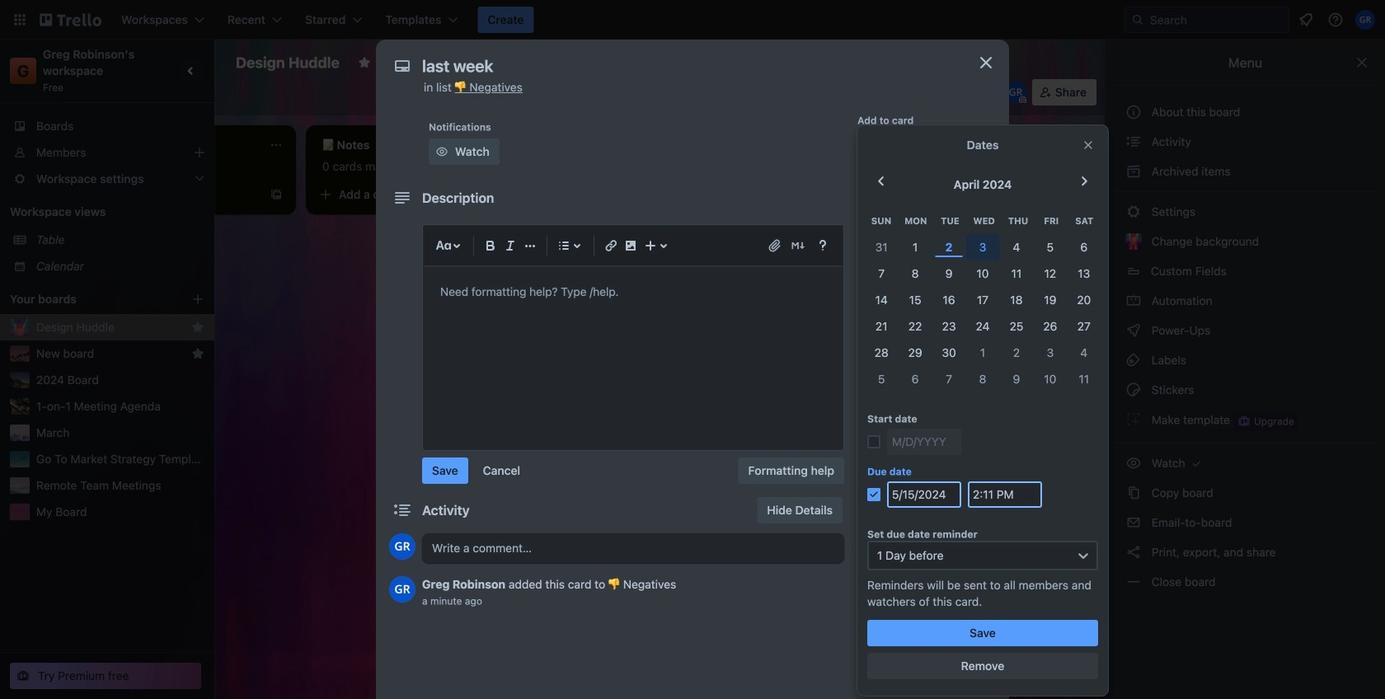 Task type: locate. For each thing, give the bounding box(es) containing it.
starred icon image
[[191, 321, 205, 334], [191, 347, 205, 360]]

Main content area, start typing to enter text. text field
[[440, 282, 827, 302]]

M/D/YYYY text field
[[888, 482, 962, 508]]

create from template… image
[[270, 188, 283, 201]]

text styles image
[[434, 236, 454, 256]]

row
[[865, 208, 1101, 234], [865, 234, 1101, 261], [865, 261, 1101, 287], [865, 287, 1101, 313], [865, 313, 1101, 340], [865, 340, 1101, 366], [865, 366, 1101, 393]]

1 row from the top
[[865, 208, 1101, 234]]

Board name text field
[[228, 49, 348, 76]]

Add time text field
[[968, 482, 1043, 508]]

5 row from the top
[[865, 313, 1101, 340]]

row group
[[865, 234, 1101, 393]]

image image
[[621, 236, 641, 256]]

labels image
[[863, 170, 879, 186]]

sm image
[[434, 144, 450, 160], [1126, 163, 1142, 180], [1126, 204, 1142, 220], [863, 302, 879, 318], [1126, 382, 1142, 398], [1126, 412, 1142, 428], [1126, 455, 1142, 472], [1126, 515, 1142, 531], [863, 535, 879, 551], [1126, 574, 1142, 591]]

cell
[[865, 234, 899, 261], [899, 234, 933, 261], [933, 234, 966, 261], [966, 234, 1000, 261], [1000, 234, 1034, 261], [1034, 234, 1068, 261], [1068, 234, 1101, 261], [865, 261, 899, 287], [899, 261, 933, 287], [933, 261, 966, 287], [966, 261, 1000, 287], [1000, 261, 1034, 287], [1034, 261, 1068, 287], [1068, 261, 1101, 287], [865, 287, 899, 313], [899, 287, 933, 313], [933, 287, 966, 313], [966, 287, 1000, 313], [1000, 287, 1034, 313], [1034, 287, 1068, 313], [1068, 287, 1101, 313], [865, 313, 899, 340], [899, 313, 933, 340], [933, 313, 966, 340], [966, 313, 1000, 340], [1000, 313, 1034, 340], [1034, 313, 1068, 340], [1068, 313, 1101, 340], [865, 340, 899, 366], [899, 340, 933, 366], [933, 340, 966, 366], [966, 340, 1000, 366], [1000, 340, 1034, 366], [1034, 340, 1068, 366], [1068, 340, 1101, 366], [865, 366, 899, 393], [899, 366, 933, 393], [933, 366, 966, 393], [966, 366, 1000, 393], [1000, 366, 1034, 393], [1034, 366, 1068, 393], [1068, 366, 1101, 393]]

add board image
[[191, 293, 205, 306]]

4 row from the top
[[865, 287, 1101, 313]]

view markdown image
[[790, 238, 807, 254]]

greg robinson (gregrobinson96) image
[[1356, 10, 1376, 30]]

grid
[[865, 208, 1101, 393]]

Search field
[[1145, 8, 1289, 31]]

sm image
[[738, 79, 761, 102], [1126, 134, 1142, 150], [1126, 293, 1142, 309], [1126, 323, 1142, 339], [1126, 352, 1142, 369], [1189, 455, 1206, 472], [1126, 485, 1142, 502], [1126, 544, 1142, 561], [863, 568, 879, 584], [863, 601, 879, 617], [863, 641, 879, 657]]

1 vertical spatial starred icon image
[[191, 347, 205, 360]]

greg robinson (gregrobinson96) image
[[1005, 81, 1028, 104], [389, 534, 416, 560], [389, 577, 416, 603]]

search image
[[1132, 13, 1145, 26]]

star or unstar board image
[[358, 56, 371, 69]]

None text field
[[414, 51, 959, 81]]

0 vertical spatial starred icon image
[[191, 321, 205, 334]]

link ⌘k image
[[601, 236, 621, 256]]

attach and insert link image
[[767, 238, 784, 254]]

7 row from the top
[[865, 366, 1101, 393]]

create from template… image
[[973, 226, 986, 239]]



Task type: vqa. For each thing, say whether or not it's contained in the screenshot.
the leftmost Click to unstar this board. It will be removed from your starred list. Icon
no



Task type: describe. For each thing, give the bounding box(es) containing it.
more formatting image
[[521, 236, 540, 256]]

open information menu image
[[1328, 12, 1345, 28]]

3 row from the top
[[865, 261, 1101, 287]]

lists image
[[554, 236, 574, 256]]

1 vertical spatial greg robinson (gregrobinson96) image
[[389, 534, 416, 560]]

6 row from the top
[[865, 340, 1101, 366]]

bold ⌘b image
[[481, 236, 501, 256]]

italic ⌘i image
[[501, 236, 521, 256]]

editor toolbar
[[431, 233, 836, 259]]

0 vertical spatial greg robinson (gregrobinson96) image
[[1005, 81, 1028, 104]]

your boards with 8 items element
[[10, 290, 167, 309]]

Write a comment text field
[[422, 534, 845, 563]]

open help dialog image
[[813, 236, 833, 256]]

close dialog image
[[977, 53, 996, 73]]

text formatting group
[[481, 236, 540, 256]]

0 notifications image
[[1297, 10, 1317, 30]]

M/D/YYYY text field
[[888, 429, 962, 455]]

2 row from the top
[[865, 234, 1101, 261]]

2 vertical spatial greg robinson (gregrobinson96) image
[[389, 577, 416, 603]]

primary element
[[0, 0, 1386, 40]]

close popover image
[[1082, 139, 1095, 152]]

2 starred icon image from the top
[[191, 347, 205, 360]]

1 starred icon image from the top
[[191, 321, 205, 334]]



